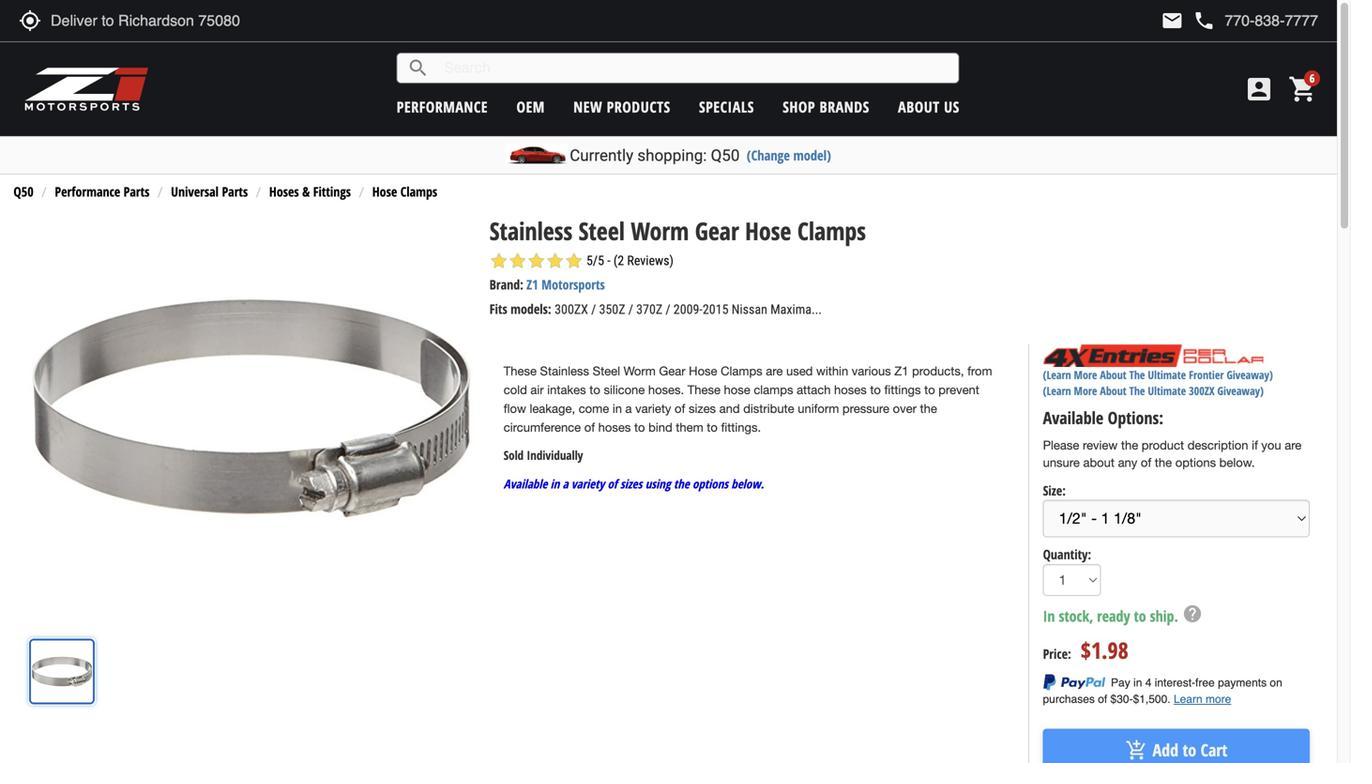 Task type: describe. For each thing, give the bounding box(es) containing it.
370z
[[637, 302, 663, 317]]

fittings.
[[721, 420, 761, 435]]

leakage,
[[530, 401, 575, 416]]

over
[[893, 401, 917, 416]]

products
[[607, 97, 671, 117]]

individually
[[527, 447, 583, 464]]

0 vertical spatial giveaway)
[[1227, 367, 1274, 383]]

brands
[[820, 97, 870, 117]]

hose clamps link
[[372, 183, 438, 201]]

0 horizontal spatial sizes
[[620, 476, 643, 493]]

new
[[574, 97, 603, 117]]

to up come
[[590, 383, 601, 397]]

the right using
[[674, 476, 690, 493]]

sold individually
[[504, 447, 583, 464]]

price: $1.98
[[1043, 635, 1129, 665]]

options:
[[1108, 406, 1164, 429]]

clamps
[[754, 383, 794, 397]]

0 vertical spatial hoses
[[835, 383, 867, 397]]

3 / from the left
[[666, 302, 671, 317]]

stainless inside these stainless steel worm gear hose clamps are used within various z1 products, from cold air intakes to silicone hoses. these hose clamps attach hoses to fittings to prevent flow leakage, come in a variety of sizes and distribute uniform pressure over the circumference of hoses to bind them to fittings.
[[540, 364, 590, 378]]

300zx inside (learn more about the ultimate frontier giveaway) (learn more about the ultimate 300zx giveaway) available options: please review the product description if you are unsure about any of the options below.
[[1189, 383, 1215, 399]]

300zx inside stainless steel worm gear hose clamps star star star star star 5/5 - (2 reviews) brand: z1 motorsports fits models: 300zx / 350z / 370z / 2009-2015 nissan maxima...
[[555, 302, 588, 317]]

performance link
[[397, 97, 488, 117]]

price:
[[1043, 645, 1072, 663]]

using
[[646, 476, 671, 493]]

parts for performance parts
[[124, 183, 150, 201]]

to down products,
[[925, 383, 936, 397]]

add_shopping_cart
[[1126, 739, 1149, 762]]

products,
[[912, 364, 964, 378]]

2015
[[703, 302, 729, 317]]

cart
[[1201, 739, 1228, 762]]

uniform
[[798, 401, 839, 416]]

0 horizontal spatial below.
[[732, 476, 764, 493]]

1 more from the top
[[1074, 367, 1098, 383]]

to right them
[[707, 420, 718, 435]]

to left 'bind'
[[635, 420, 645, 435]]

1 vertical spatial available
[[504, 476, 548, 493]]

(learn more about the ultimate frontier giveaway) link
[[1043, 367, 1274, 383]]

performance
[[55, 183, 120, 201]]

clamps inside stainless steel worm gear hose clamps star star star star star 5/5 - (2 reviews) brand: z1 motorsports fits models: 300zx / 350z / 370z / 2009-2015 nissan maxima...
[[798, 214, 866, 247]]

of up them
[[675, 401, 686, 416]]

description
[[1188, 438, 1249, 453]]

$1.98
[[1081, 635, 1129, 665]]

steel inside stainless steel worm gear hose clamps star star star star star 5/5 - (2 reviews) brand: z1 motorsports fits models: 300zx / 350z / 370z / 2009-2015 nissan maxima...
[[579, 214, 625, 247]]

2009-
[[674, 302, 703, 317]]

5 star from the left
[[565, 252, 584, 270]]

variety inside these stainless steel worm gear hose clamps are used within various z1 products, from cold air intakes to silicone hoses. these hose clamps attach hoses to fittings to prevent flow leakage, come in a variety of sizes and distribute uniform pressure over the circumference of hoses to bind them to fittings.
[[636, 401, 672, 416]]

model)
[[794, 146, 831, 164]]

search
[[407, 57, 430, 79]]

parts for universal parts
[[222, 183, 248, 201]]

you
[[1262, 438, 1282, 453]]

review
[[1083, 438, 1118, 453]]

hose
[[724, 383, 751, 397]]

mail phone
[[1161, 9, 1216, 32]]

shop brands link
[[783, 97, 870, 117]]

prevent
[[939, 383, 980, 397]]

0 horizontal spatial a
[[563, 476, 569, 493]]

nissan
[[732, 302, 768, 317]]

hose clamps
[[372, 183, 438, 201]]

350z
[[599, 302, 626, 317]]

new products link
[[574, 97, 671, 117]]

2 the from the top
[[1130, 383, 1146, 399]]

stainless steel worm gear hose clamps star star star star star 5/5 - (2 reviews) brand: z1 motorsports fits models: 300zx / 350z / 370z / 2009-2015 nissan maxima...
[[490, 214, 866, 318]]

&
[[302, 183, 310, 201]]

available inside (learn more about the ultimate frontier giveaway) (learn more about the ultimate 300zx giveaway) available options: please review the product description if you are unsure about any of the options below.
[[1043, 406, 1104, 429]]

currently
[[570, 146, 634, 165]]

are inside (learn more about the ultimate frontier giveaway) (learn more about the ultimate 300zx giveaway) available options: please review the product description if you are unsure about any of the options below.
[[1285, 438, 1302, 453]]

performance parts link
[[55, 183, 150, 201]]

hose inside stainless steel worm gear hose clamps star star star star star 5/5 - (2 reviews) brand: z1 motorsports fits models: 300zx / 350z / 370z / 2009-2015 nissan maxima...
[[745, 214, 792, 247]]

(learn more about the ultimate frontier giveaway) (learn more about the ultimate 300zx giveaway) available options: please review the product description if you are unsure about any of the options below.
[[1043, 367, 1302, 470]]

1 vertical spatial about
[[1101, 367, 1127, 383]]

bind
[[649, 420, 673, 435]]

air
[[531, 383, 544, 397]]

in stock, ready to ship. help
[[1043, 603, 1203, 626]]

help
[[1183, 603, 1203, 624]]

account_box link
[[1240, 74, 1279, 104]]

account_box
[[1245, 74, 1275, 104]]

in
[[1043, 606, 1056, 626]]

to inside in stock, ready to ship. help
[[1134, 606, 1147, 626]]

0 vertical spatial these
[[504, 364, 537, 378]]

various
[[852, 364, 891, 378]]

z1 inside these stainless steel worm gear hose clamps are used within various z1 products, from cold air intakes to silicone hoses. these hose clamps attach hoses to fittings to prevent flow leakage, come in a variety of sizes and distribute uniform pressure over the circumference of hoses to bind them to fittings.
[[895, 364, 909, 378]]

within
[[817, 364, 849, 378]]

3 star from the left
[[527, 252, 546, 270]]

performance parts
[[55, 183, 150, 201]]

2 star from the left
[[509, 252, 527, 270]]

specials
[[699, 97, 755, 117]]

hoses.
[[649, 383, 684, 397]]

oem
[[517, 97, 545, 117]]

about us link
[[898, 97, 960, 117]]

z1 motorsports link
[[527, 276, 605, 293]]

hoses
[[269, 183, 299, 201]]

(change model) link
[[747, 146, 831, 164]]

available in a variety of sizes using the options below.
[[504, 476, 764, 493]]

the up any
[[1122, 438, 1139, 453]]

hose inside these stainless steel worm gear hose clamps are used within various z1 products, from cold air intakes to silicone hoses. these hose clamps attach hoses to fittings to prevent flow leakage, come in a variety of sizes and distribute uniform pressure over the circumference of hoses to bind them to fittings.
[[689, 364, 718, 378]]

2 ultimate from the top
[[1148, 383, 1187, 399]]

2 vertical spatial about
[[1101, 383, 1127, 399]]

distribute
[[744, 401, 795, 416]]



Task type: vqa. For each thing, say whether or not it's contained in the screenshot.
variety within the These Stainless Steel Worm Gear Hose Clamps are used within various Z1 products, from cold air intakes to silicone hoses. These hose clamps attach hoses to fittings to prevent flow leakage, come in a variety of sizes and distribute uniform pressure over the circumference of hoses to bind them to fittings.
yes



Task type: locate. For each thing, give the bounding box(es) containing it.
intakes
[[547, 383, 586, 397]]

1 vertical spatial options
[[693, 476, 729, 493]]

2 / from the left
[[629, 302, 634, 317]]

1 horizontal spatial clamps
[[721, 364, 763, 378]]

1 vertical spatial gear
[[659, 364, 686, 378]]

1 vertical spatial worm
[[624, 364, 656, 378]]

if
[[1252, 438, 1259, 453]]

0 vertical spatial a
[[626, 401, 632, 416]]

z1 up fittings
[[895, 364, 909, 378]]

1 horizontal spatial hose
[[689, 364, 718, 378]]

1 vertical spatial variety
[[572, 476, 605, 493]]

1 horizontal spatial below.
[[1220, 455, 1255, 470]]

worm inside stainless steel worm gear hose clamps star star star star star 5/5 - (2 reviews) brand: z1 motorsports fits models: 300zx / 350z / 370z / 2009-2015 nissan maxima...
[[631, 214, 689, 247]]

come
[[579, 401, 609, 416]]

300zx down motorsports
[[555, 302, 588, 317]]

0 horizontal spatial z1
[[527, 276, 538, 293]]

1 ultimate from the top
[[1148, 367, 1187, 383]]

available down the 'sold'
[[504, 476, 548, 493]]

are up clamps
[[766, 364, 783, 378]]

frontier
[[1189, 367, 1224, 383]]

options down the description
[[1176, 455, 1217, 470]]

0 vertical spatial options
[[1176, 455, 1217, 470]]

clamps down model)
[[798, 214, 866, 247]]

in down individually
[[551, 476, 560, 493]]

size:
[[1043, 481, 1066, 499]]

variety
[[636, 401, 672, 416], [572, 476, 605, 493]]

the inside these stainless steel worm gear hose clamps are used within various z1 products, from cold air intakes to silicone hoses. these hose clamps attach hoses to fittings to prevent flow leakage, come in a variety of sizes and distribute uniform pressure over the circumference of hoses to bind them to fittings.
[[920, 401, 938, 416]]

1 vertical spatial more
[[1074, 383, 1098, 399]]

worm inside these stainless steel worm gear hose clamps are used within various z1 products, from cold air intakes to silicone hoses. these hose clamps attach hoses to fittings to prevent flow leakage, come in a variety of sizes and distribute uniform pressure over the circumference of hoses to bind them to fittings.
[[624, 364, 656, 378]]

gear up hoses.
[[659, 364, 686, 378]]

q50 left performance
[[14, 183, 34, 201]]

the down (learn more about the ultimate frontier giveaway) link at the right
[[1130, 383, 1146, 399]]

0 vertical spatial hose
[[372, 183, 397, 201]]

more up (learn more about the ultimate 300zx giveaway) link
[[1074, 367, 1098, 383]]

giveaway) down 'frontier'
[[1218, 383, 1264, 399]]

0 horizontal spatial available
[[504, 476, 548, 493]]

0 vertical spatial ultimate
[[1148, 367, 1187, 383]]

0 vertical spatial (learn
[[1043, 367, 1072, 383]]

the right the over
[[920, 401, 938, 416]]

giveaway) right 'frontier'
[[1227, 367, 1274, 383]]

0 horizontal spatial clamps
[[401, 183, 438, 201]]

1 / from the left
[[591, 302, 596, 317]]

/ right 370z
[[666, 302, 671, 317]]

0 vertical spatial the
[[1130, 367, 1146, 383]]

z1 inside stainless steel worm gear hose clamps star star star star star 5/5 - (2 reviews) brand: z1 motorsports fits models: 300zx / 350z / 370z / 2009-2015 nissan maxima...
[[527, 276, 538, 293]]

to right add
[[1183, 739, 1197, 762]]

flow
[[504, 401, 526, 416]]

variety down individually
[[572, 476, 605, 493]]

are inside these stainless steel worm gear hose clamps are used within various z1 products, from cold air intakes to silicone hoses. these hose clamps attach hoses to fittings to prevent flow leakage, come in a variety of sizes and distribute uniform pressure over the circumference of hoses to bind them to fittings.
[[766, 364, 783, 378]]

1 vertical spatial clamps
[[798, 214, 866, 247]]

circumference
[[504, 420, 581, 435]]

0 vertical spatial more
[[1074, 367, 1098, 383]]

product
[[1142, 438, 1185, 453]]

phone
[[1193, 9, 1216, 32]]

clamps up hose
[[721, 364, 763, 378]]

(learn more about the ultimate 300zx giveaway) link
[[1043, 383, 1264, 399]]

the
[[920, 401, 938, 416], [1122, 438, 1139, 453], [1155, 455, 1173, 470], [674, 476, 690, 493]]

Search search field
[[430, 54, 959, 83]]

0 vertical spatial z1
[[527, 276, 538, 293]]

0 vertical spatial available
[[1043, 406, 1104, 429]]

stainless up brand:
[[490, 214, 573, 247]]

available up please on the bottom of page
[[1043, 406, 1104, 429]]

1 horizontal spatial z1
[[895, 364, 909, 378]]

1 horizontal spatial options
[[1176, 455, 1217, 470]]

to down various
[[870, 383, 881, 397]]

of inside (learn more about the ultimate frontier giveaway) (learn more about the ultimate 300zx giveaway) available options: please review the product description if you are unsure about any of the options below.
[[1141, 455, 1152, 470]]

stainless up intakes
[[540, 364, 590, 378]]

0 horizontal spatial /
[[591, 302, 596, 317]]

these
[[504, 364, 537, 378], [688, 383, 721, 397]]

about up (learn more about the ultimate 300zx giveaway) link
[[1101, 367, 1127, 383]]

1 (learn from the top
[[1043, 367, 1072, 383]]

universal parts link
[[171, 183, 248, 201]]

these up cold on the bottom of the page
[[504, 364, 537, 378]]

0 horizontal spatial hose
[[372, 183, 397, 201]]

in inside these stainless steel worm gear hose clamps are used within various z1 products, from cold air intakes to silicone hoses. these hose clamps attach hoses to fittings to prevent flow leakage, come in a variety of sizes and distribute uniform pressure over the circumference of hoses to bind them to fittings.
[[613, 401, 622, 416]]

1 vertical spatial (learn
[[1043, 383, 1072, 399]]

ultimate
[[1148, 367, 1187, 383], [1148, 383, 1187, 399]]

/ left 350z
[[591, 302, 596, 317]]

us
[[944, 97, 960, 117]]

0 vertical spatial clamps
[[401, 183, 438, 201]]

2 more from the top
[[1074, 383, 1098, 399]]

universal parts
[[171, 183, 248, 201]]

clamps right "fittings"
[[401, 183, 438, 201]]

mail link
[[1161, 9, 1184, 32]]

new products
[[574, 97, 671, 117]]

0 vertical spatial in
[[613, 401, 622, 416]]

worm down shopping:
[[631, 214, 689, 247]]

1 vertical spatial these
[[688, 383, 721, 397]]

/ right 350z
[[629, 302, 634, 317]]

a inside these stainless steel worm gear hose clamps are used within various z1 products, from cold air intakes to silicone hoses. these hose clamps attach hoses to fittings to prevent flow leakage, come in a variety of sizes and distribute uniform pressure over the circumference of hoses to bind them to fittings.
[[626, 401, 632, 416]]

ultimate down (learn more about the ultimate frontier giveaway) link at the right
[[1148, 383, 1187, 399]]

of left using
[[608, 476, 617, 493]]

1 vertical spatial ultimate
[[1148, 383, 1187, 399]]

hoses & fittings link
[[269, 183, 351, 201]]

ultimate up (learn more about the ultimate 300zx giveaway) link
[[1148, 367, 1187, 383]]

0 vertical spatial 300zx
[[555, 302, 588, 317]]

0 horizontal spatial 300zx
[[555, 302, 588, 317]]

them
[[676, 420, 704, 435]]

in down silicone
[[613, 401, 622, 416]]

are right you
[[1285, 438, 1302, 453]]

currently shopping: q50 (change model)
[[570, 146, 831, 165]]

sold
[[504, 447, 524, 464]]

below. inside (learn more about the ultimate frontier giveaway) (learn more about the ultimate 300zx giveaway) available options: please review the product description if you are unsure about any of the options below.
[[1220, 455, 1255, 470]]

giveaway)
[[1227, 367, 1274, 383], [1218, 383, 1264, 399]]

z1 up models:
[[527, 276, 538, 293]]

1 vertical spatial q50
[[14, 183, 34, 201]]

0 horizontal spatial options
[[693, 476, 729, 493]]

used
[[787, 364, 813, 378]]

1 horizontal spatial 300zx
[[1189, 383, 1215, 399]]

silicone
[[604, 383, 645, 397]]

clamps
[[401, 183, 438, 201], [798, 214, 866, 247], [721, 364, 763, 378]]

please
[[1043, 438, 1080, 453]]

shop
[[783, 97, 816, 117]]

more up review
[[1074, 383, 1098, 399]]

of
[[675, 401, 686, 416], [585, 420, 595, 435], [1141, 455, 1152, 470], [608, 476, 617, 493]]

1 vertical spatial hose
[[745, 214, 792, 247]]

1 horizontal spatial gear
[[695, 214, 739, 247]]

fittings
[[885, 383, 921, 397]]

q50 left the "(change"
[[711, 146, 740, 165]]

1 vertical spatial in
[[551, 476, 560, 493]]

q50 link
[[14, 183, 34, 201]]

5/5 -
[[587, 253, 611, 269]]

parts
[[124, 183, 150, 201], [222, 183, 248, 201]]

stainless
[[490, 214, 573, 247], [540, 364, 590, 378]]

unsure
[[1043, 455, 1080, 470]]

options inside (learn more about the ultimate frontier giveaway) (learn more about the ultimate 300zx giveaway) available options: please review the product description if you are unsure about any of the options below.
[[1176, 455, 1217, 470]]

1 vertical spatial giveaway)
[[1218, 383, 1264, 399]]

300zx down 'frontier'
[[1189, 383, 1215, 399]]

of right any
[[1141, 455, 1152, 470]]

/
[[591, 302, 596, 317], [629, 302, 634, 317], [666, 302, 671, 317]]

z1 motorsports logo image
[[23, 66, 150, 113]]

attach
[[797, 383, 831, 397]]

1 horizontal spatial parts
[[222, 183, 248, 201]]

0 horizontal spatial are
[[766, 364, 783, 378]]

1 vertical spatial sizes
[[620, 476, 643, 493]]

1 vertical spatial z1
[[895, 364, 909, 378]]

2 horizontal spatial clamps
[[798, 214, 866, 247]]

1 vertical spatial the
[[1130, 383, 1146, 399]]

1 vertical spatial hoses
[[599, 420, 631, 435]]

0 vertical spatial stainless
[[490, 214, 573, 247]]

these up and
[[688, 383, 721, 397]]

hoses down come
[[599, 420, 631, 435]]

from
[[968, 364, 993, 378]]

1 horizontal spatial are
[[1285, 438, 1302, 453]]

universal
[[171, 183, 219, 201]]

options
[[1176, 455, 1217, 470], [693, 476, 729, 493]]

worm up silicone
[[624, 364, 656, 378]]

hose up them
[[689, 364, 718, 378]]

0 vertical spatial q50
[[711, 146, 740, 165]]

1 horizontal spatial these
[[688, 383, 721, 397]]

2 horizontal spatial hose
[[745, 214, 792, 247]]

sizes up them
[[689, 401, 716, 416]]

parts right performance
[[124, 183, 150, 201]]

variety up 'bind'
[[636, 401, 672, 416]]

1 horizontal spatial available
[[1043, 406, 1104, 429]]

0 vertical spatial steel
[[579, 214, 625, 247]]

ship.
[[1150, 606, 1179, 626]]

the down the product
[[1155, 455, 1173, 470]]

0 vertical spatial variety
[[636, 401, 672, 416]]

1 vertical spatial 300zx
[[1189, 383, 1215, 399]]

and
[[720, 401, 740, 416]]

about up options:
[[1101, 383, 1127, 399]]

1 the from the top
[[1130, 367, 1146, 383]]

2 (learn from the top
[[1043, 383, 1072, 399]]

star
[[490, 252, 509, 270], [509, 252, 527, 270], [527, 252, 546, 270], [546, 252, 565, 270], [565, 252, 584, 270]]

more
[[1074, 367, 1098, 383], [1074, 383, 1098, 399]]

below. down if
[[1220, 455, 1255, 470]]

1 horizontal spatial in
[[613, 401, 622, 416]]

2 vertical spatial clamps
[[721, 364, 763, 378]]

1 vertical spatial stainless
[[540, 364, 590, 378]]

0 vertical spatial gear
[[695, 214, 739, 247]]

0 horizontal spatial variety
[[572, 476, 605, 493]]

1 vertical spatial steel
[[593, 364, 620, 378]]

add_shopping_cart add to cart
[[1126, 739, 1228, 762]]

1 horizontal spatial /
[[629, 302, 634, 317]]

below.
[[1220, 455, 1255, 470], [732, 476, 764, 493]]

steel inside these stainless steel worm gear hose clamps are used within various z1 products, from cold air intakes to silicone hoses. these hose clamps attach hoses to fittings to prevent flow leakage, come in a variety of sizes and distribute uniform pressure over the circumference of hoses to bind them to fittings.
[[593, 364, 620, 378]]

steel up silicone
[[593, 364, 620, 378]]

2 vertical spatial hose
[[689, 364, 718, 378]]

specials link
[[699, 97, 755, 117]]

a down individually
[[563, 476, 569, 493]]

brand:
[[490, 276, 524, 293]]

models:
[[511, 300, 552, 318]]

4 star from the left
[[546, 252, 565, 270]]

shopping_cart
[[1289, 74, 1319, 104]]

0 horizontal spatial q50
[[14, 183, 34, 201]]

shopping:
[[638, 146, 707, 165]]

quantity:
[[1043, 545, 1092, 563]]

to
[[590, 383, 601, 397], [870, 383, 881, 397], [925, 383, 936, 397], [635, 420, 645, 435], [707, 420, 718, 435], [1134, 606, 1147, 626], [1183, 739, 1197, 762]]

stainless inside stainless steel worm gear hose clamps star star star star star 5/5 - (2 reviews) brand: z1 motorsports fits models: 300zx / 350z / 370z / 2009-2015 nissan maxima...
[[490, 214, 573, 247]]

sizes left using
[[620, 476, 643, 493]]

my_location
[[19, 9, 41, 32]]

1 horizontal spatial variety
[[636, 401, 672, 416]]

about left us
[[898, 97, 940, 117]]

2 parts from the left
[[222, 183, 248, 201]]

0 vertical spatial about
[[898, 97, 940, 117]]

0 horizontal spatial hoses
[[599, 420, 631, 435]]

stock,
[[1059, 606, 1094, 626]]

gear inside stainless steel worm gear hose clamps star star star star star 5/5 - (2 reviews) brand: z1 motorsports fits models: 300zx / 350z / 370z / 2009-2015 nissan maxima...
[[695, 214, 739, 247]]

(change
[[747, 146, 790, 164]]

1 star from the left
[[490, 252, 509, 270]]

any
[[1118, 455, 1138, 470]]

1 horizontal spatial sizes
[[689, 401, 716, 416]]

0 horizontal spatial in
[[551, 476, 560, 493]]

1 parts from the left
[[124, 183, 150, 201]]

phone link
[[1193, 9, 1319, 32]]

0 horizontal spatial parts
[[124, 183, 150, 201]]

sizes inside these stainless steel worm gear hose clamps are used within various z1 products, from cold air intakes to silicone hoses. these hose clamps attach hoses to fittings to prevent flow leakage, come in a variety of sizes and distribute uniform pressure over the circumference of hoses to bind them to fittings.
[[689, 401, 716, 416]]

clamps inside these stainless steel worm gear hose clamps are used within various z1 products, from cold air intakes to silicone hoses. these hose clamps attach hoses to fittings to prevent flow leakage, come in a variety of sizes and distribute uniform pressure over the circumference of hoses to bind them to fittings.
[[721, 364, 763, 378]]

0 vertical spatial below.
[[1220, 455, 1255, 470]]

1 vertical spatial below.
[[732, 476, 764, 493]]

0 vertical spatial sizes
[[689, 401, 716, 416]]

about us
[[898, 97, 960, 117]]

0 vertical spatial worm
[[631, 214, 689, 247]]

1 horizontal spatial q50
[[711, 146, 740, 165]]

mail
[[1161, 9, 1184, 32]]

ready
[[1098, 606, 1131, 626]]

gear inside these stainless steel worm gear hose clamps are used within various z1 products, from cold air intakes to silicone hoses. these hose clamps attach hoses to fittings to prevent flow leakage, come in a variety of sizes and distribute uniform pressure over the circumference of hoses to bind them to fittings.
[[659, 364, 686, 378]]

gear down currently shopping: q50 (change model)
[[695, 214, 739, 247]]

parts right universal
[[222, 183, 248, 201]]

1 vertical spatial a
[[563, 476, 569, 493]]

a down silicone
[[626, 401, 632, 416]]

options right using
[[693, 476, 729, 493]]

0 horizontal spatial these
[[504, 364, 537, 378]]

2 horizontal spatial /
[[666, 302, 671, 317]]

q50
[[711, 146, 740, 165], [14, 183, 34, 201]]

shop brands
[[783, 97, 870, 117]]

of down come
[[585, 420, 595, 435]]

0 horizontal spatial gear
[[659, 364, 686, 378]]

gear
[[695, 214, 739, 247], [659, 364, 686, 378]]

1 horizontal spatial a
[[626, 401, 632, 416]]

hose right "fittings"
[[372, 183, 397, 201]]

the up (learn more about the ultimate 300zx giveaway) link
[[1130, 367, 1146, 383]]

motorsports
[[542, 276, 605, 293]]

to left ship.
[[1134, 606, 1147, 626]]

below. down fittings.
[[732, 476, 764, 493]]

hose down the "(change"
[[745, 214, 792, 247]]

1 vertical spatial are
[[1285, 438, 1302, 453]]

add
[[1153, 739, 1179, 762]]

shopping_cart link
[[1284, 74, 1319, 104]]

hoses up pressure
[[835, 383, 867, 397]]

steel up '5/5 -'
[[579, 214, 625, 247]]

pressure
[[843, 401, 890, 416]]

0 vertical spatial are
[[766, 364, 783, 378]]

about
[[1084, 455, 1115, 470]]

1 horizontal spatial hoses
[[835, 383, 867, 397]]



